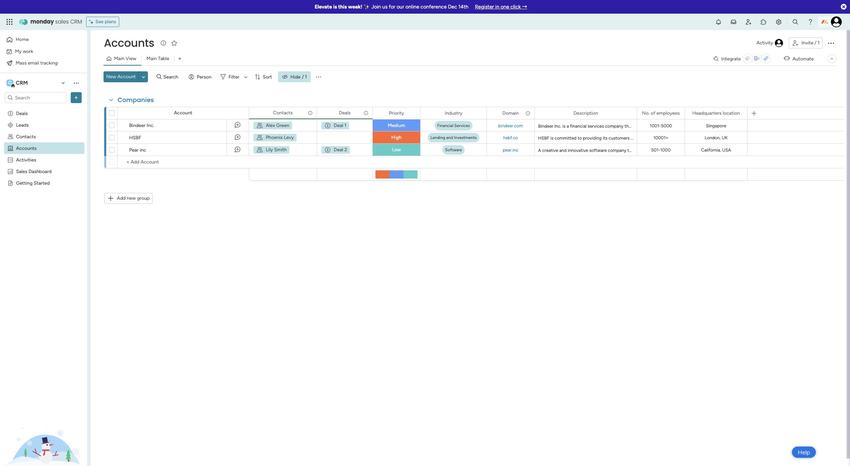 Task type: describe. For each thing, give the bounding box(es) containing it.
is for this
[[333, 4, 337, 10]]

virtually
[[716, 148, 732, 153]]

see
[[95, 19, 104, 25]]

add new group button
[[104, 193, 153, 204]]

christina overa image
[[831, 16, 842, 27]]

lily
[[266, 147, 273, 153]]

public board image
[[7, 180, 14, 186]]

individuals
[[751, 124, 772, 129]]

is for committed
[[551, 136, 554, 141]]

work
[[23, 48, 33, 54]]

high
[[392, 135, 402, 140]]

bindeer inc.
[[129, 123, 154, 129]]

view
[[126, 56, 136, 62]]

wide
[[656, 124, 665, 129]]

week!
[[348, 4, 363, 10]]

connect
[[699, 148, 715, 153]]

deal 2
[[334, 147, 347, 153]]

search everything image
[[792, 18, 799, 25]]

main view button
[[104, 53, 141, 64]]

bindeer.com
[[498, 123, 523, 128]]

add
[[117, 196, 126, 201]]

for
[[389, 4, 396, 10]]

column information image for domain
[[525, 111, 531, 116]]

software
[[590, 148, 607, 153]]

dec
[[448, 4, 457, 10]]

1000
[[661, 148, 671, 153]]

main view
[[114, 56, 136, 62]]

1 horizontal spatial a
[[652, 124, 654, 129]]

table
[[158, 56, 169, 62]]

variety
[[724, 136, 738, 141]]

offers
[[708, 136, 720, 141]]

show board description image
[[159, 40, 167, 46]]

financial
[[437, 123, 453, 128]]

hide / 1
[[291, 74, 307, 80]]

location
[[723, 110, 740, 116]]

branch.
[[835, 136, 850, 141]]

the
[[641, 136, 647, 141]]

online,
[[792, 136, 805, 141]]

monday
[[30, 18, 54, 26]]

new account
[[106, 74, 136, 80]]

bank,
[[761, 136, 771, 141]]

main for main view
[[114, 56, 124, 62]]

menu image
[[315, 73, 322, 80]]

to left 'help'
[[669, 148, 673, 153]]

0 vertical spatial crm
[[70, 18, 82, 26]]

deals inside deals field
[[339, 110, 351, 116]]

levy
[[284, 135, 294, 140]]

Search in workspace field
[[14, 94, 57, 102]]

lottie animation element
[[0, 398, 87, 467]]

1 vertical spatial that
[[628, 148, 636, 153]]

/ for hide
[[302, 74, 304, 80]]

deal 2 element
[[321, 146, 350, 154]]

1001-5000
[[650, 123, 672, 129]]

mobile,
[[806, 136, 820, 141]]

creative
[[542, 148, 558, 153]]

1 vertical spatial company
[[608, 148, 627, 153]]

filter button
[[218, 71, 250, 82]]

invite / 1 button
[[789, 38, 823, 49]]

svg image for phoenix levy
[[256, 134, 263, 141]]

1 horizontal spatial 1
[[345, 123, 347, 129]]

our
[[397, 4, 404, 10]]

account inside button
[[117, 74, 136, 80]]

to down financial at the right of the page
[[578, 136, 582, 141]]

activity button
[[754, 38, 787, 49]]

1 vertical spatial of
[[679, 124, 683, 129]]

lending and investments
[[431, 135, 477, 140]]

0 vertical spatial that
[[625, 124, 633, 129]]

alex
[[266, 123, 275, 129]]

california,
[[701, 148, 721, 153]]

dapulse integrations image
[[714, 56, 719, 61]]

2 vertical spatial of
[[739, 136, 743, 141]]

contacts inside list box
[[16, 134, 36, 139]]

apps image
[[761, 18, 767, 25]]

✨
[[364, 4, 370, 10]]

angle down image
[[142, 74, 145, 79]]

elevate is this week! ✨ join us for our online conference dec 14th
[[315, 4, 469, 10]]

accounts inside list box
[[16, 145, 37, 151]]

uk
[[722, 135, 728, 140]]

medium
[[388, 123, 405, 129]]

my work
[[15, 48, 33, 54]]

register in one click →
[[475, 4, 527, 10]]

us
[[382, 4, 388, 10]]

including
[[772, 136, 791, 141]]

Industry field
[[443, 110, 464, 117]]

alex green element
[[253, 122, 293, 130]]

pear inc
[[129, 147, 146, 153]]

1 for hide / 1
[[305, 74, 307, 80]]

sales
[[55, 18, 69, 26]]

deal for deal 1
[[334, 123, 343, 129]]

invite members image
[[746, 18, 752, 25]]

collapse board header image
[[830, 56, 835, 62]]

contacts inside field
[[273, 110, 293, 116]]

phoenix levy element
[[253, 134, 297, 142]]

501-
[[652, 148, 661, 153]]

builds
[[637, 148, 649, 153]]

deal for deal 2
[[334, 147, 343, 153]]

solutions
[[650, 148, 668, 153]]

phoenix
[[266, 135, 283, 140]]

and left in-
[[821, 136, 829, 141]]

column information image for contacts
[[308, 110, 313, 116]]

inbox image
[[730, 18, 737, 25]]

businesses.
[[781, 124, 804, 129]]

and down "committed"
[[560, 148, 567, 153]]

person button
[[186, 71, 216, 82]]

hsbf is committed to providing its customers with the best possible experience, and offers a variety of ways to bank, including online, mobile, and in-branch.
[[538, 136, 850, 141]]

hsbf for hsbf
[[129, 135, 141, 141]]

0 vertical spatial accounts
[[104, 35, 154, 51]]

committed
[[555, 136, 577, 141]]

1 horizontal spatial options image
[[307, 107, 312, 119]]

select product image
[[6, 18, 13, 25]]

low
[[392, 147, 401, 153]]

0 vertical spatial company
[[605, 124, 624, 129]]

sales dashboard
[[16, 169, 52, 174]]

london,
[[705, 135, 721, 140]]

v2 search image
[[157, 73, 162, 81]]

in
[[496, 4, 500, 10]]

0 horizontal spatial options image
[[73, 94, 80, 101]]

activities
[[16, 157, 36, 163]]

501-1000
[[652, 148, 671, 153]]

provides
[[634, 124, 651, 129]]

+ Add Account text field
[[121, 158, 246, 166]]

Companies field
[[116, 96, 156, 105]]

financial
[[570, 124, 587, 129]]

list box containing deals
[[0, 106, 87, 281]]

mass
[[16, 60, 27, 66]]

domain
[[503, 110, 519, 116]]

autopilot image
[[784, 54, 790, 63]]

bindeer for bindeer inc. is a financial services company that provides a wide range of banking and investing services to individuals and businesses.
[[538, 124, 554, 129]]

sort
[[263, 74, 272, 80]]

Priority field
[[387, 110, 406, 117]]



Task type: vqa. For each thing, say whether or not it's contained in the screenshot.
the Accounts field
yes



Task type: locate. For each thing, give the bounding box(es) containing it.
1
[[818, 40, 820, 46], [305, 74, 307, 80], [345, 123, 347, 129]]

svg image inside deal 2 element
[[324, 147, 331, 153]]

of right range
[[679, 124, 683, 129]]

invite
[[802, 40, 814, 46]]

1 deal from the top
[[334, 123, 343, 129]]

contacts up green
[[273, 110, 293, 116]]

leads
[[16, 122, 29, 128]]

hsbf up pear
[[129, 135, 141, 141]]

workspace options image
[[73, 80, 80, 86]]

integrate
[[722, 56, 741, 62]]

lottie animation image
[[0, 398, 87, 467]]

usa
[[723, 148, 731, 153]]

0 horizontal spatial deals
[[16, 110, 28, 116]]

0 vertical spatial is
[[333, 4, 337, 10]]

people
[[684, 148, 697, 153]]

crm right workspace image
[[16, 80, 28, 86]]

activity
[[757, 40, 774, 46]]

0 vertical spatial of
[[651, 110, 656, 116]]

0 horizontal spatial of
[[651, 110, 656, 116]]

1 vertical spatial deal
[[334, 147, 343, 153]]

elevate
[[315, 4, 332, 10]]

1 inside button
[[818, 40, 820, 46]]

in-
[[830, 136, 835, 141]]

register
[[475, 4, 494, 10]]

to right ways
[[756, 136, 760, 141]]

svg image left lily
[[256, 147, 263, 153]]

1 vertical spatial 1
[[305, 74, 307, 80]]

column information image
[[308, 110, 313, 116], [525, 111, 531, 116]]

inc. for bindeer inc.
[[147, 123, 154, 129]]

crm inside workspace selection element
[[16, 80, 28, 86]]

lending
[[431, 135, 445, 140]]

priority
[[389, 110, 404, 116]]

no. of employees
[[642, 110, 680, 116]]

services up providing
[[588, 124, 604, 129]]

see plans button
[[86, 17, 119, 27]]

svg image
[[256, 122, 263, 129], [324, 122, 331, 129], [256, 134, 263, 141], [256, 147, 263, 153], [324, 147, 331, 153]]

to up ways
[[746, 124, 750, 129]]

1 right the hide in the top left of the page
[[305, 74, 307, 80]]

a left wide
[[652, 124, 654, 129]]

0 horizontal spatial crm
[[16, 80, 28, 86]]

innovative
[[568, 148, 588, 153]]

hsbf up the a
[[538, 136, 550, 141]]

svg image left deal 2
[[324, 147, 331, 153]]

1 horizontal spatial crm
[[70, 18, 82, 26]]

inc. for bindeer inc. is a financial services company that provides a wide range of banking and investing services to individuals and businesses.
[[555, 124, 562, 129]]

2 vertical spatial is
[[551, 136, 554, 141]]

contacts down leads
[[16, 134, 36, 139]]

1 horizontal spatial hsbf
[[538, 136, 550, 141]]

notifications image
[[715, 18, 722, 25]]

options image
[[827, 39, 835, 47], [363, 107, 368, 119], [411, 108, 416, 119], [525, 108, 530, 119], [738, 108, 743, 119]]

providing
[[583, 136, 602, 141]]

investments
[[454, 135, 477, 140]]

1 horizontal spatial of
[[679, 124, 683, 129]]

5000
[[661, 123, 672, 129]]

0 horizontal spatial column information image
[[308, 110, 313, 116]]

1 horizontal spatial column information image
[[525, 111, 531, 116]]

1 horizontal spatial account
[[174, 110, 192, 116]]

list box
[[0, 106, 87, 281]]

workspace selection element
[[6, 79, 29, 88]]

→
[[522, 4, 527, 10]]

public dashboard image
[[7, 168, 14, 175]]

main inside button
[[147, 56, 157, 62]]

14th
[[459, 4, 469, 10]]

0 horizontal spatial /
[[302, 74, 304, 80]]

investing
[[709, 124, 727, 129]]

0 vertical spatial contacts
[[273, 110, 293, 116]]

Contacts field
[[271, 109, 295, 117]]

headquarters location
[[693, 110, 740, 116]]

crm right the sales
[[70, 18, 82, 26]]

svg image for deal 1
[[324, 122, 331, 129]]

1 vertical spatial /
[[302, 74, 304, 80]]

1 horizontal spatial main
[[147, 56, 157, 62]]

2 vertical spatial 1
[[345, 123, 347, 129]]

company up customers
[[605, 124, 624, 129]]

alex green
[[266, 123, 289, 129]]

1 horizontal spatial with
[[733, 148, 741, 153]]

1 vertical spatial contacts
[[16, 134, 36, 139]]

Accounts field
[[102, 35, 156, 51]]

2 main from the left
[[147, 56, 157, 62]]

of inside field
[[651, 110, 656, 116]]

inc. up "committed"
[[555, 124, 562, 129]]

1 horizontal spatial services
[[728, 124, 744, 129]]

arrow down image
[[242, 73, 250, 81]]

svg image inside deal 1 element
[[324, 122, 331, 129]]

customers
[[609, 136, 630, 141]]

svg image left the alex
[[256, 122, 263, 129]]

no.
[[642, 110, 650, 116]]

phoenix levy
[[266, 135, 294, 140]]

other.
[[753, 148, 765, 153]]

main
[[114, 56, 124, 62], [147, 56, 157, 62]]

svg image for deal 2
[[324, 147, 331, 153]]

1 main from the left
[[114, 56, 124, 62]]

options image
[[73, 94, 80, 101], [307, 107, 312, 119], [675, 108, 680, 119]]

Deals field
[[337, 109, 352, 117]]

pear.inc
[[503, 147, 519, 153]]

of right no.
[[651, 110, 656, 116]]

svg image inside phoenix levy element
[[256, 134, 263, 141]]

and right lending
[[446, 135, 453, 140]]

banking
[[684, 124, 700, 129]]

workspace image
[[6, 79, 13, 87]]

started
[[34, 180, 50, 186]]

a left financial at the right of the page
[[567, 124, 569, 129]]

getting started
[[16, 180, 50, 186]]

1 vertical spatial accounts
[[16, 145, 37, 151]]

hsbf for hsbf is committed to providing its customers with the best possible experience, and offers a variety of ways to bank, including online, mobile, and in-branch.
[[538, 136, 550, 141]]

inc
[[140, 147, 146, 153]]

1 horizontal spatial is
[[551, 136, 554, 141]]

/ inside invite / 1 button
[[815, 40, 817, 46]]

/ right invite
[[815, 40, 817, 46]]

new
[[106, 74, 116, 80]]

pear
[[129, 147, 139, 153]]

column information image right "domain" field at the right top
[[525, 111, 531, 116]]

lily smith element
[[253, 146, 290, 154]]

each
[[742, 148, 752, 153]]

deals inside list box
[[16, 110, 28, 116]]

deal
[[334, 123, 343, 129], [334, 147, 343, 153]]

is left this on the left
[[333, 4, 337, 10]]

bindeer up creative
[[538, 124, 554, 129]]

Search field
[[162, 72, 182, 82]]

c
[[8, 80, 12, 86]]

0 vertical spatial 1
[[818, 40, 820, 46]]

mass email tracking
[[16, 60, 58, 66]]

0 vertical spatial /
[[815, 40, 817, 46]]

0 horizontal spatial bindeer
[[129, 123, 146, 129]]

2 horizontal spatial a
[[721, 136, 723, 141]]

/ for invite
[[815, 40, 817, 46]]

main left the view
[[114, 56, 124, 62]]

1 horizontal spatial bindeer
[[538, 124, 554, 129]]

new account button
[[104, 71, 139, 82]]

0 horizontal spatial accounts
[[16, 145, 37, 151]]

a
[[567, 124, 569, 129], [652, 124, 654, 129], [721, 136, 723, 141]]

bindeer for bindeer inc.
[[129, 123, 146, 129]]

industry
[[445, 110, 463, 116]]

0 horizontal spatial account
[[117, 74, 136, 80]]

sort button
[[252, 71, 276, 82]]

services
[[454, 123, 470, 128]]

emails settings image
[[776, 18, 782, 25]]

employees
[[657, 110, 680, 116]]

Description field
[[572, 110, 600, 117]]

Domain field
[[501, 110, 521, 117]]

2 horizontal spatial 1
[[818, 40, 820, 46]]

svg image left phoenix
[[256, 134, 263, 141]]

add view image
[[178, 56, 181, 61]]

0 horizontal spatial a
[[567, 124, 569, 129]]

1 vertical spatial account
[[174, 110, 192, 116]]

options image right contacts field
[[307, 107, 312, 119]]

help
[[798, 449, 810, 456]]

software
[[445, 148, 462, 152]]

with right 'usa'
[[733, 148, 741, 153]]

getting
[[16, 180, 33, 186]]

2 deal from the top
[[334, 147, 343, 153]]

1 right invite
[[818, 40, 820, 46]]

that left the provides
[[625, 124, 633, 129]]

svg image for lily smith
[[256, 147, 263, 153]]

hsbf
[[129, 135, 141, 141], [538, 136, 550, 141]]

home button
[[4, 34, 73, 45]]

0 horizontal spatial with
[[631, 136, 640, 141]]

inc. down companies field
[[147, 123, 154, 129]]

deal down deals field
[[334, 123, 343, 129]]

main for main table
[[147, 56, 157, 62]]

svg image inside lily smith "element"
[[256, 147, 263, 153]]

0 horizontal spatial hsbf
[[129, 135, 141, 141]]

bindeer inc. is a financial services company that provides a wide range of banking and investing services to individuals and businesses.
[[538, 124, 804, 129]]

my
[[15, 48, 22, 54]]

0 horizontal spatial contacts
[[16, 134, 36, 139]]

add to favorites image
[[171, 39, 178, 46]]

0 vertical spatial account
[[117, 74, 136, 80]]

experience,
[[676, 136, 699, 141]]

that left the builds
[[628, 148, 636, 153]]

column information image right contacts field
[[308, 110, 313, 116]]

is up "committed"
[[563, 124, 566, 129]]

accounts
[[104, 35, 154, 51], [16, 145, 37, 151]]

services up variety
[[728, 124, 744, 129]]

main inside button
[[114, 56, 124, 62]]

deals up the deal 1
[[339, 110, 351, 116]]

option
[[0, 107, 87, 109]]

0 horizontal spatial services
[[588, 124, 604, 129]]

svg image left the deal 1
[[324, 122, 331, 129]]

sales
[[16, 169, 27, 174]]

1 vertical spatial is
[[563, 124, 566, 129]]

to
[[746, 124, 750, 129], [578, 136, 582, 141], [756, 136, 760, 141], [669, 148, 673, 153]]

hsbf.co
[[504, 135, 518, 140]]

deals up leads
[[16, 110, 28, 116]]

automate
[[793, 56, 814, 62]]

is up creative
[[551, 136, 554, 141]]

options image up range
[[675, 108, 680, 119]]

No. of employees field
[[641, 110, 682, 117]]

0 vertical spatial deal
[[334, 123, 343, 129]]

financial services
[[437, 123, 470, 128]]

main left table
[[147, 56, 157, 62]]

crm
[[70, 18, 82, 26], [16, 80, 28, 86]]

svg image inside "alex green" element
[[256, 122, 263, 129]]

bindeer up pear inc
[[129, 123, 146, 129]]

company down customers
[[608, 148, 627, 153]]

main table
[[147, 56, 169, 62]]

home
[[16, 37, 29, 42]]

headquarters
[[693, 110, 722, 116]]

and left offers
[[700, 136, 707, 141]]

pear.inc link
[[502, 147, 520, 153]]

bindeer
[[129, 123, 146, 129], [538, 124, 554, 129]]

1 horizontal spatial /
[[815, 40, 817, 46]]

and right banking
[[701, 124, 708, 129]]

0 vertical spatial with
[[631, 136, 640, 141]]

1 vertical spatial with
[[733, 148, 741, 153]]

invite / 1
[[802, 40, 820, 46]]

2 horizontal spatial options image
[[675, 108, 680, 119]]

1 for invite / 1
[[818, 40, 820, 46]]

column information image
[[363, 110, 369, 116]]

1 horizontal spatial accounts
[[104, 35, 154, 51]]

accounts up activities
[[16, 145, 37, 151]]

svg image for alex green
[[256, 122, 263, 129]]

help image
[[807, 18, 814, 25]]

1 horizontal spatial contacts
[[273, 110, 293, 116]]

email
[[28, 60, 39, 66]]

one
[[501, 4, 509, 10]]

of left ways
[[739, 136, 743, 141]]

a right offers
[[721, 136, 723, 141]]

Headquarters location field
[[691, 110, 742, 117]]

2 horizontal spatial of
[[739, 136, 743, 141]]

see plans
[[95, 19, 116, 25]]

and up including
[[773, 124, 780, 129]]

1 horizontal spatial inc.
[[555, 124, 562, 129]]

california, usa
[[701, 148, 731, 153]]

0 horizontal spatial main
[[114, 56, 124, 62]]

2 services from the left
[[728, 124, 744, 129]]

with left the
[[631, 136, 640, 141]]

click
[[511, 4, 521, 10]]

1 vertical spatial crm
[[16, 80, 28, 86]]

singapore
[[706, 123, 727, 129]]

0 horizontal spatial is
[[333, 4, 337, 10]]

deal left 2 on the top left of page
[[334, 147, 343, 153]]

2 horizontal spatial is
[[563, 124, 566, 129]]

1 services from the left
[[588, 124, 604, 129]]

deal 1
[[334, 123, 347, 129]]

0 horizontal spatial 1
[[305, 74, 307, 80]]

0 horizontal spatial inc.
[[147, 123, 154, 129]]

deal 1 element
[[321, 122, 350, 130]]

monday sales crm
[[30, 18, 82, 26]]

options image down workspace options image
[[73, 94, 80, 101]]

1 horizontal spatial deals
[[339, 110, 351, 116]]

/ right the hide in the top left of the page
[[302, 74, 304, 80]]

person
[[197, 74, 212, 80]]

ways
[[744, 136, 754, 141]]

1 down deals field
[[345, 123, 347, 129]]

accounts up the view
[[104, 35, 154, 51]]



